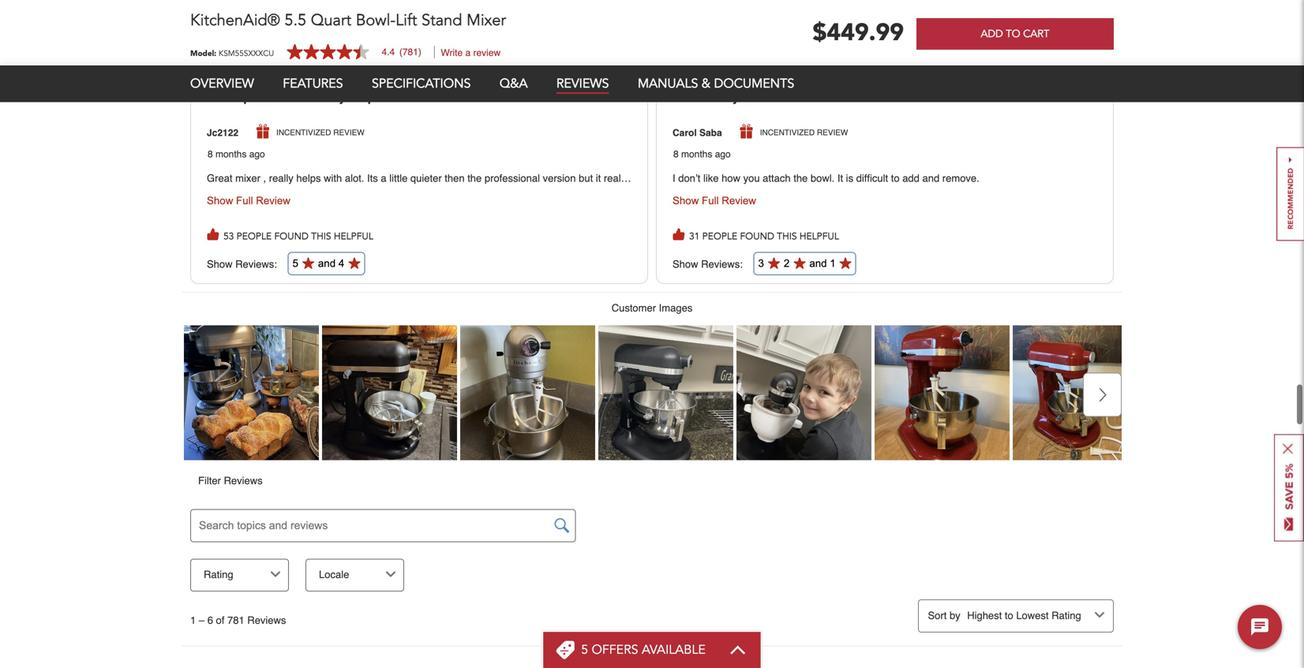 Task type: describe. For each thing, give the bounding box(es) containing it.
$449.99
[[813, 17, 904, 49]]

q&a link
[[500, 75, 528, 92]]

documents
[[714, 75, 794, 92]]

write a review
[[441, 47, 501, 58]]

add to cart button
[[917, 18, 1114, 50]]

8 months ago for 53
[[208, 149, 265, 160]]

manuals & documents
[[638, 75, 794, 92]]

5 offers available
[[581, 642, 706, 659]]

0 vertical spatial reviews
[[557, 75, 609, 92]]

full for 53
[[236, 195, 253, 207]]

show down 31
[[673, 259, 698, 270]]

5 for 5
[[293, 258, 298, 270]]

and 4
[[318, 258, 344, 270]]

show full review for 53
[[207, 195, 290, 207]]

add to cart
[[981, 27, 1050, 41]]

cart
[[1023, 27, 1050, 41]]

kitchenaid®
[[190, 9, 280, 31]]

features
[[283, 75, 343, 92]]

show full review for 31
[[673, 195, 756, 207]]

q&a
[[500, 75, 528, 92]]

2 vertical spatial reviews
[[247, 615, 286, 627]]

reviews link
[[557, 75, 609, 94]]

show reviews: for 53
[[207, 259, 280, 270]]

overview link
[[190, 75, 254, 92]]

specifications link
[[372, 75, 471, 92]]

1 vertical spatial reviews
[[224, 475, 263, 487]]

people for 31
[[702, 230, 738, 243]]

31 people found this helpful
[[689, 230, 839, 243]]

chevron icon image
[[729, 646, 747, 655]]

–
[[199, 615, 205, 627]]

helpful for 31 people found this helpful
[[800, 230, 839, 243]]

filter
[[198, 475, 221, 487]]

5 for 5 offers available
[[581, 642, 588, 659]]

model: ksm55sxxxcu
[[190, 48, 274, 59]]

write a review button
[[441, 47, 501, 58]]

full for 31
[[702, 195, 719, 207]]

and 1
[[810, 258, 836, 270]]

customer
[[612, 302, 656, 314]]

4
[[339, 258, 344, 270]]

overview
[[190, 75, 254, 92]]

d8c4887f dca8 44a1 801a cfe76c084647 image
[[673, 228, 685, 241]]

Search topics and reviews text field
[[190, 510, 576, 543]]

to
[[1006, 27, 1021, 41]]

show full review button for 31
[[665, 195, 764, 207]]

filter reviews
[[198, 475, 263, 487]]

(781)
[[399, 47, 421, 58]]

this for 53 people found this helpful
[[311, 230, 331, 243]]

31
[[689, 230, 700, 243]]

kitchenaid® 5.5 quart bowl-lift stand mixer
[[190, 9, 506, 31]]

most
[[207, 37, 229, 49]]

close image
[[1283, 444, 1293, 454]]

8 for 53 people found this helpful
[[208, 149, 213, 160]]

of
[[216, 615, 225, 627]]

people for 53
[[237, 230, 272, 243]]

write
[[441, 47, 463, 58]]

5.5
[[284, 9, 306, 31]]

ksm55sxxxcu
[[219, 48, 274, 59]]

781
[[227, 615, 245, 627]]

most helpful favorable review
[[207, 37, 349, 49]]

show reviews: for 31
[[673, 259, 746, 270]]

and for and 4
[[318, 258, 336, 270]]

review for 31 people found this helpful
[[722, 195, 756, 207]]

favorable
[[267, 37, 312, 49]]

found for 31
[[740, 230, 774, 243]]

ago for 31
[[715, 149, 731, 160]]

6
[[207, 615, 213, 627]]

bowl-
[[356, 9, 396, 31]]



Task type: locate. For each thing, give the bounding box(es) containing it.
review down quart
[[315, 37, 349, 49]]

5
[[293, 258, 298, 270], [581, 642, 588, 659]]

0 horizontal spatial show full review button
[[199, 195, 298, 207]]

1 left –
[[190, 615, 196, 627]]

1 horizontal spatial found
[[740, 230, 774, 243]]

1 and from the left
[[318, 258, 336, 270]]

1 horizontal spatial 1
[[830, 258, 836, 270]]

heading containing 5
[[581, 642, 706, 659]]

2 full from the left
[[702, 195, 719, 207]]

1 helpful from the left
[[334, 230, 373, 243]]

2 months from the left
[[681, 149, 712, 160]]

review up 31 people found this helpful
[[722, 195, 756, 207]]

recommendations image
[[1277, 147, 1304, 241]]

offers
[[592, 642, 638, 659]]

4.4
[[382, 47, 395, 58]]

0 horizontal spatial ago
[[249, 149, 265, 160]]

1 full from the left
[[236, 195, 253, 207]]

show full review up 31
[[673, 195, 756, 207]]

1 months from the left
[[216, 149, 247, 160]]

0 horizontal spatial 8
[[208, 149, 213, 160]]

people right 53 at the left top of page
[[237, 230, 272, 243]]

manuals & documents link
[[638, 75, 794, 92]]

found
[[274, 230, 309, 243], [740, 230, 774, 243]]

1 horizontal spatial 8 months ago
[[673, 149, 731, 160]]

model:
[[190, 48, 216, 59]]

this
[[311, 230, 331, 243], [777, 230, 797, 243]]

0 horizontal spatial and
[[318, 258, 336, 270]]

8 for 31 people found this helpful
[[673, 149, 679, 160]]

reviews: for 53
[[235, 259, 277, 270]]

1 vertical spatial 1
[[190, 615, 196, 627]]

this up 2
[[777, 230, 797, 243]]

and for and 1
[[810, 258, 827, 270]]

0 horizontal spatial helpful
[[334, 230, 373, 243]]

8 down overview link
[[208, 149, 213, 160]]

1 – 6 of 781 reviews
[[190, 615, 286, 627]]

2 found from the left
[[740, 230, 774, 243]]

ago
[[249, 149, 265, 160], [715, 149, 731, 160]]

helpful
[[334, 230, 373, 243], [800, 230, 839, 243]]

this up and 4
[[311, 230, 331, 243]]

0 horizontal spatial months
[[216, 149, 247, 160]]

found right 53 at the left top of page
[[274, 230, 309, 243]]

1 horizontal spatial months
[[681, 149, 712, 160]]

helpful for 53 people found this helpful
[[334, 230, 373, 243]]

1
[[830, 258, 836, 270], [190, 615, 196, 627]]

lift
[[396, 9, 417, 31]]

and left the 4 in the top of the page
[[318, 258, 336, 270]]

helpful up the and 1
[[800, 230, 839, 243]]

2 this from the left
[[777, 230, 797, 243]]

reviews: for 31
[[701, 259, 743, 270]]

show reviews: down 31
[[673, 259, 746, 270]]

manuals
[[638, 75, 698, 92]]

1 horizontal spatial this
[[777, 230, 797, 243]]

1 right 2
[[830, 258, 836, 270]]

0 horizontal spatial show reviews:
[[207, 259, 280, 270]]

helpful
[[232, 37, 264, 49]]

heading
[[581, 642, 706, 659]]

images
[[659, 302, 693, 314]]

promo tag image
[[556, 641, 575, 660]]

add
[[981, 27, 1003, 41]]

2 show reviews: from the left
[[673, 259, 746, 270]]

0 horizontal spatial reviews:
[[235, 259, 277, 270]]

2 and from the left
[[810, 258, 827, 270]]

quart
[[311, 9, 351, 31]]

&
[[702, 75, 711, 92]]

this for 31 people found this helpful
[[777, 230, 797, 243]]

show full review
[[207, 195, 290, 207], [673, 195, 756, 207]]

reviews: down 53 people found this helpful
[[235, 259, 277, 270]]

people right 31
[[702, 230, 738, 243]]

0 vertical spatial 5
[[293, 258, 298, 270]]

show full review button up 31
[[665, 195, 764, 207]]

8 down manuals
[[673, 149, 679, 160]]

1 show full review button from the left
[[199, 195, 298, 207]]

0 horizontal spatial this
[[311, 230, 331, 243]]

people
[[237, 230, 272, 243], [702, 230, 738, 243]]

ago down overview link
[[249, 149, 265, 160]]

0 horizontal spatial review
[[256, 195, 290, 207]]

2 people from the left
[[702, 230, 738, 243]]

1 horizontal spatial 8
[[673, 149, 679, 160]]

mixer
[[467, 9, 506, 31]]

1 horizontal spatial show full review button
[[665, 195, 764, 207]]

1 show full review from the left
[[207, 195, 290, 207]]

full
[[236, 195, 253, 207], [702, 195, 719, 207]]

show down 53 at the left top of page
[[207, 259, 233, 270]]

2 helpful from the left
[[800, 230, 839, 243]]

8
[[208, 149, 213, 160], [673, 149, 679, 160]]

a
[[465, 47, 471, 58]]

review up 53 people found this helpful
[[256, 195, 290, 207]]

4.4 (781)
[[382, 47, 421, 58]]

1 this from the left
[[311, 230, 331, 243]]

0 horizontal spatial 8 months ago
[[208, 149, 265, 160]]

show full review up 53 at the left top of page
[[207, 195, 290, 207]]

1 show reviews: from the left
[[207, 259, 280, 270]]

2 horizontal spatial review
[[722, 195, 756, 207]]

full up 31 people found this helpful
[[702, 195, 719, 207]]

0 horizontal spatial 5
[[293, 258, 298, 270]]

ago for 53
[[249, 149, 265, 160]]

and
[[318, 258, 336, 270], [810, 258, 827, 270]]

show full review button for 53
[[199, 195, 298, 207]]

0 horizontal spatial show full review
[[207, 195, 290, 207]]

1 horizontal spatial show full review
[[673, 195, 756, 207]]

8 months ago down overview link
[[208, 149, 265, 160]]

0 horizontal spatial 1
[[190, 615, 196, 627]]

d8c4887f dca8 44a1 801a cfe76c084647 image
[[207, 228, 219, 241]]

1 found from the left
[[274, 230, 309, 243]]

reviews:
[[235, 259, 277, 270], [701, 259, 743, 270]]

2
[[784, 258, 790, 270]]

review for 53 people found this helpful
[[256, 195, 290, 207]]

full up 53 people found this helpful
[[236, 195, 253, 207]]

0 horizontal spatial found
[[274, 230, 309, 243]]

reviews right filter
[[224, 475, 263, 487]]

reviews right 781
[[247, 615, 286, 627]]

available
[[642, 642, 706, 659]]

show reviews: down 53 at the left top of page
[[207, 259, 280, 270]]

and right 2
[[810, 258, 827, 270]]

0 horizontal spatial people
[[237, 230, 272, 243]]

2 reviews: from the left
[[701, 259, 743, 270]]

review
[[315, 37, 349, 49], [256, 195, 290, 207], [722, 195, 756, 207]]

ago down manuals & documents link
[[715, 149, 731, 160]]

2 show full review button from the left
[[665, 195, 764, 207]]

show full review button up 53 at the left top of page
[[199, 195, 298, 207]]

1 8 from the left
[[208, 149, 213, 160]]

2 show full review from the left
[[673, 195, 756, 207]]

helpful up the 4 in the top of the page
[[334, 230, 373, 243]]

show up d8c4887f dca8 44a1 801a cfe76c084647 icon
[[207, 195, 233, 207]]

53
[[223, 230, 234, 243]]

1 reviews: from the left
[[235, 259, 277, 270]]

features link
[[283, 75, 343, 92]]

1 horizontal spatial show reviews:
[[673, 259, 746, 270]]

show reviews:
[[207, 259, 280, 270], [673, 259, 746, 270]]

1 people from the left
[[237, 230, 272, 243]]

1 horizontal spatial reviews:
[[701, 259, 743, 270]]

3
[[758, 258, 764, 270]]

reviews: left 3
[[701, 259, 743, 270]]

2 ago from the left
[[715, 149, 731, 160]]

months for 53
[[216, 149, 247, 160]]

1 vertical spatial 5
[[581, 642, 588, 659]]

reviews
[[557, 75, 609, 92], [224, 475, 263, 487], [247, 615, 286, 627]]

2 8 months ago from the left
[[673, 149, 731, 160]]

found for 53
[[274, 230, 309, 243]]

1 ago from the left
[[249, 149, 265, 160]]

5 right promo tag image
[[581, 642, 588, 659]]

1 horizontal spatial ago
[[715, 149, 731, 160]]

0 horizontal spatial full
[[236, 195, 253, 207]]

stand
[[422, 9, 462, 31]]

53 people found this helpful
[[223, 230, 373, 243]]

show full review button
[[199, 195, 298, 207], [665, 195, 764, 207]]

show up d8c4887f dca8 44a1 801a cfe76c084647 image at the top of the page
[[673, 195, 699, 207]]

1 horizontal spatial helpful
[[800, 230, 839, 243]]

found up 3
[[740, 230, 774, 243]]

8 months ago for 31
[[673, 149, 731, 160]]

1 horizontal spatial 5
[[581, 642, 588, 659]]

reviews right q&a link
[[557, 75, 609, 92]]

review
[[473, 47, 501, 58]]

specifications
[[372, 75, 471, 92]]

1 horizontal spatial full
[[702, 195, 719, 207]]

months down &
[[681, 149, 712, 160]]

2 8 from the left
[[673, 149, 679, 160]]

0 vertical spatial 1
[[830, 258, 836, 270]]

1 horizontal spatial review
[[315, 37, 349, 49]]

months for 31
[[681, 149, 712, 160]]

None search field
[[190, 510, 576, 543]]

show
[[207, 195, 233, 207], [673, 195, 699, 207], [207, 259, 233, 270], [673, 259, 698, 270]]

8 months ago down &
[[673, 149, 731, 160]]

months down overview link
[[216, 149, 247, 160]]

1 horizontal spatial people
[[702, 230, 738, 243]]

months
[[216, 149, 247, 160], [681, 149, 712, 160]]

5 down 53 people found this helpful
[[293, 258, 298, 270]]

1 8 months ago from the left
[[208, 149, 265, 160]]

customer images
[[612, 302, 693, 314]]

1 horizontal spatial and
[[810, 258, 827, 270]]

8 months ago
[[208, 149, 265, 160], [673, 149, 731, 160]]



Task type: vqa. For each thing, say whether or not it's contained in the screenshot.
Why Buy From Kitchenaid
no



